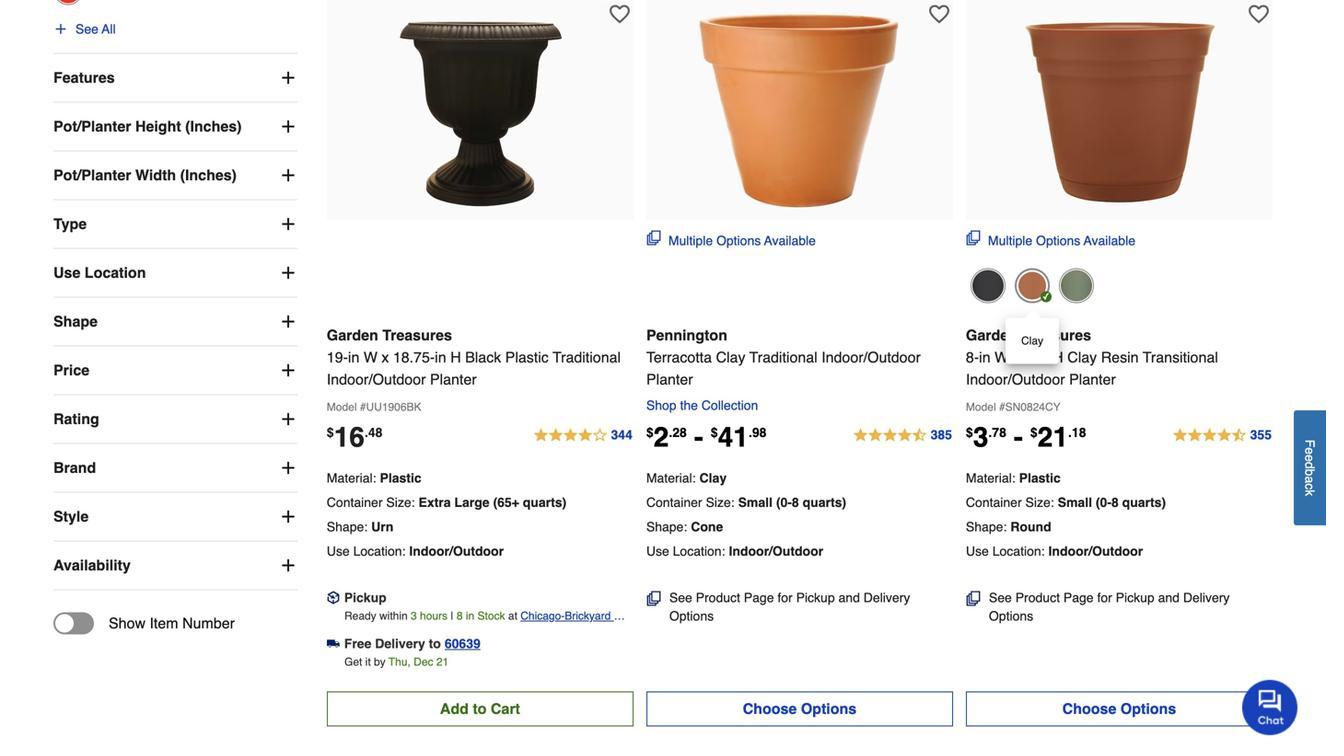 Task type: describe. For each thing, give the bounding box(es) containing it.
show
[[109, 615, 146, 633]]

get it by thu, dec 21
[[345, 656, 449, 669]]

plus image for pot/planter width (inches)
[[279, 166, 297, 185]]

chat invite button image
[[1243, 680, 1299, 736]]

3 $ from the left
[[711, 426, 718, 440]]

pennington terracotta clay traditional indoor/outdoor planter image
[[699, 10, 901, 212]]

location: for round
[[993, 544, 1045, 559]]

3 pickup from the left
[[1116, 591, 1155, 606]]

h for clay
[[1053, 349, 1064, 366]]

ready
[[345, 610, 377, 623]]

plus image for style
[[279, 508, 297, 527]]

2 available from the left
[[1084, 233, 1136, 248]]

1 e from the top
[[1303, 448, 1318, 455]]

|
[[451, 610, 454, 623]]

chicago-
[[521, 610, 565, 623]]

plastic inside garden treasures 19-in w x 18.75-in h black plastic traditional indoor/outdoor planter
[[505, 349, 549, 366]]

availability
[[53, 557, 131, 574]]

add to cart button
[[327, 692, 634, 727]]

355 button
[[1172, 425, 1273, 447]]

extra
[[419, 496, 451, 510]]

show item number
[[109, 615, 235, 633]]

shape: cone
[[647, 520, 723, 535]]

385
[[931, 428, 953, 443]]

lowe's
[[521, 629, 555, 642]]

treasures for 18.75-
[[383, 327, 452, 344]]

to inside button
[[473, 701, 487, 718]]

$ for 16
[[327, 426, 334, 440]]

2 horizontal spatial delivery
[[1184, 591, 1230, 606]]

clay up 7-
[[1022, 335, 1044, 348]]

resin
[[1101, 349, 1139, 366]]

indoor/outdoor inside garden treasures 8-in w x 7-in h clay resin transitional indoor/outdoor planter
[[966, 371, 1065, 388]]

41
[[718, 422, 749, 454]]

type
[[53, 216, 87, 233]]

x for 18.75-
[[382, 349, 389, 366]]

size: for shape: cone
[[706, 496, 735, 510]]

plus image for use location
[[279, 264, 297, 282]]

use for shape: round
[[966, 544, 989, 559]]

f e e d b a c k button
[[1294, 411, 1327, 526]]

8-
[[966, 349, 979, 366]]

traditional inside garden treasures 19-in w x 18.75-in h black plastic traditional indoor/outdoor planter
[[553, 349, 621, 366]]

$2.28-$41.98 element
[[647, 422, 767, 454]]

size: for shape: round
[[1026, 496, 1055, 510]]

2 for from the left
[[1098, 591, 1113, 606]]

(inches) for pot/planter width (inches)
[[180, 167, 237, 184]]

free
[[344, 637, 372, 652]]

material: clay
[[647, 471, 727, 486]]

1 horizontal spatial delivery
[[864, 591, 911, 606]]

see all button
[[53, 20, 116, 38]]

cart
[[491, 701, 520, 718]]

use location: indoor/outdoor for round
[[966, 544, 1143, 559]]

f
[[1303, 440, 1318, 448]]

rating
[[53, 411, 99, 428]]

2 page from the left
[[1064, 591, 1094, 606]]

price button
[[53, 347, 297, 395]]

4.5 stars image for 41
[[853, 425, 953, 447]]

21 for -
[[1038, 422, 1069, 454]]

$ for 2
[[647, 426, 654, 440]]

garden treasures 19-in w x 18.75-in h black plastic traditional indoor/outdoor planter image
[[379, 10, 582, 212]]

transitional
[[1143, 349, 1219, 366]]

features button
[[53, 54, 297, 102]]

d
[[1303, 462, 1318, 469]]

2 see product page for pickup and delivery options from the left
[[989, 591, 1230, 624]]

2 heart outline image from the left
[[929, 4, 950, 24]]

shape button
[[53, 298, 297, 346]]

small for plastic
[[1058, 496, 1093, 510]]

pot/planter width (inches)
[[53, 167, 237, 184]]

(65+
[[493, 496, 519, 510]]

large
[[455, 496, 490, 510]]

(inches) for pot/planter height (inches)
[[185, 118, 242, 135]]

$ 2 .28 - $ 41 .98
[[647, 422, 767, 454]]

plus image for availability
[[279, 557, 297, 575]]

price
[[53, 362, 89, 379]]

1 horizontal spatial 3
[[974, 422, 989, 454]]

container for urn
[[327, 496, 383, 510]]

pot/planter for pot/planter height (inches)
[[53, 118, 131, 135]]

dec
[[414, 656, 433, 669]]

garden treasures 8-in w x 7-in h clay resin transitional indoor/outdoor planter
[[966, 327, 1219, 388]]

b
[[1303, 469, 1318, 477]]

ready within 3 hours | 8 in stock at chicago-brickyard lowe's
[[345, 610, 614, 642]]

2 product from the left
[[1016, 591, 1060, 606]]

black
[[465, 349, 501, 366]]

16
[[334, 422, 365, 454]]

item
[[150, 615, 178, 633]]

1 horizontal spatial see
[[670, 591, 693, 606]]

garden treasures 8-in w x 7-in h clay resin transitional indoor/outdoor planter image
[[1018, 10, 1221, 212]]

.78
[[989, 426, 1007, 440]]

in inside ready within 3 hours | 8 in stock at chicago-brickyard lowe's
[[466, 610, 475, 623]]

shape: for shape: urn
[[327, 520, 368, 535]]

chicago-brickyard lowe's button
[[521, 607, 634, 642]]

8 for material: clay
[[792, 496, 799, 510]]

8 for material: plastic
[[1112, 496, 1119, 510]]

size: for shape: urn
[[386, 496, 415, 510]]

add to cart
[[440, 701, 520, 718]]

by
[[374, 656, 386, 669]]

2 e from the top
[[1303, 455, 1318, 462]]

.48
[[365, 426, 383, 440]]

1 product from the left
[[696, 591, 741, 606]]

shape: round
[[966, 520, 1052, 535]]

all
[[102, 22, 116, 36]]

it
[[365, 656, 371, 669]]

see all
[[76, 22, 116, 36]]

1 heart outline image from the left
[[610, 4, 630, 24]]

shape: for shape: cone
[[647, 520, 687, 535]]

uu1906bk
[[366, 401, 422, 414]]

344
[[611, 428, 633, 443]]

355
[[1251, 428, 1272, 443]]

urn
[[371, 520, 394, 535]]

in up "model # uu1906bk"
[[348, 349, 360, 366]]

stock
[[478, 610, 505, 623]]

4.5 stars image for 21
[[1172, 425, 1273, 447]]

use location: indoor/outdoor for urn
[[327, 544, 504, 559]]

plus image for brand
[[279, 459, 297, 478]]

60639 button
[[445, 635, 481, 654]]

shape: for shape: round
[[966, 520, 1007, 535]]

use for shape: urn
[[327, 544, 350, 559]]

brand
[[53, 460, 96, 477]]

pot/planter height (inches) button
[[53, 103, 297, 151]]

in left 7-
[[979, 349, 991, 366]]

pot/planter height (inches)
[[53, 118, 242, 135]]

2 and from the left
[[1159, 591, 1180, 606]]

garden for 8-
[[966, 327, 1018, 344]]

garden treasures 19-in w x 18.75-in h black plastic traditional indoor/outdoor planter
[[327, 327, 621, 388]]

the
[[680, 398, 698, 413]]

brickyard
[[565, 610, 611, 623]]

within
[[380, 610, 408, 623]]

1 multiple from the left
[[669, 233, 713, 248]]

2 pickup from the left
[[797, 591, 835, 606]]

f e e d b a c k
[[1303, 440, 1318, 497]]

clay inside garden treasures 8-in w x 7-in h clay resin transitional indoor/outdoor planter
[[1068, 349, 1097, 366]]

use location button
[[53, 249, 297, 297]]

material: for urn
[[327, 471, 376, 486]]

shop the collection
[[647, 398, 758, 413]]

model for 8-in w x 7-in h clay resin transitional indoor/outdoor planter
[[966, 401, 996, 414]]

add
[[440, 701, 469, 718]]

2 multiple options available from the left
[[988, 233, 1136, 248]]

clay image
[[1015, 268, 1050, 303]]

planter for 19-
[[430, 371, 477, 388]]

2 horizontal spatial see
[[989, 591, 1012, 606]]

# for garden treasures 8-in w x 7-in h clay resin transitional indoor/outdoor planter
[[1000, 401, 1006, 414]]

availability button
[[53, 542, 297, 590]]

shape
[[53, 313, 98, 330]]

.28
[[669, 426, 687, 440]]

small for clay
[[738, 496, 773, 510]]

3 inside ready within 3 hours | 8 in stock at chicago-brickyard lowe's
[[411, 610, 417, 623]]

quarts) for urn
[[523, 496, 567, 510]]

use location: indoor/outdoor for cone
[[647, 544, 824, 559]]

material: plastic for round
[[966, 471, 1061, 486]]

344 button
[[533, 425, 634, 447]]

brand button
[[53, 445, 297, 492]]

21 for thu,
[[437, 656, 449, 669]]

in up 'sn0824cy'
[[1038, 349, 1049, 366]]

material: plastic for urn
[[327, 471, 422, 486]]

5 $ from the left
[[1031, 426, 1038, 440]]

get
[[345, 656, 362, 669]]



Task type: vqa. For each thing, say whether or not it's contained in the screenshot.
Rating
yes



Task type: locate. For each thing, give the bounding box(es) containing it.
0 horizontal spatial quarts)
[[523, 496, 567, 510]]

type button
[[53, 200, 297, 248]]

4.5 stars image containing 355
[[1172, 425, 1273, 447]]

shape: left urn
[[327, 520, 368, 535]]

use down shape: urn
[[327, 544, 350, 559]]

material: for round
[[966, 471, 1016, 486]]

container up shape: round
[[966, 496, 1022, 510]]

garden inside garden treasures 19-in w x 18.75-in h black plastic traditional indoor/outdoor planter
[[327, 327, 378, 344]]

$ down 'sn0824cy'
[[1031, 426, 1038, 440]]

3 location: from the left
[[993, 544, 1045, 559]]

1 choose options from the left
[[743, 701, 857, 718]]

6 plus image from the top
[[279, 557, 297, 575]]

- for 21
[[1014, 422, 1023, 454]]

clay left "resin"
[[1068, 349, 1097, 366]]

.18
[[1069, 426, 1087, 440]]

$
[[327, 426, 334, 440], [647, 426, 654, 440], [711, 426, 718, 440], [966, 426, 974, 440], [1031, 426, 1038, 440]]

style
[[53, 509, 89, 526]]

1 shape: from the left
[[327, 520, 368, 535]]

1 material: plastic from the left
[[327, 471, 422, 486]]

quarts) for cone
[[803, 496, 847, 510]]

1 horizontal spatial multiple options available link
[[966, 231, 1136, 250]]

c
[[1303, 484, 1318, 490]]

(inches)
[[185, 118, 242, 135], [180, 167, 237, 184]]

1 - from the left
[[694, 422, 704, 454]]

1 horizontal spatial multiple options available
[[988, 233, 1136, 248]]

0 horizontal spatial location:
[[353, 544, 406, 559]]

$ down 'shop the collection' link
[[711, 426, 718, 440]]

container for cone
[[647, 496, 703, 510]]

1 vertical spatial (inches)
[[180, 167, 237, 184]]

1 horizontal spatial container size: small (0-8 quarts)
[[966, 496, 1166, 510]]

1 horizontal spatial page
[[1064, 591, 1094, 606]]

thu,
[[389, 656, 411, 669]]

1 container from the left
[[327, 496, 383, 510]]

0 vertical spatial to
[[429, 637, 441, 652]]

location: for urn
[[353, 544, 406, 559]]

1 horizontal spatial 4.5 stars image
[[1172, 425, 1273, 447]]

treasures up 7-
[[1022, 327, 1092, 344]]

w for 18.75-
[[364, 349, 378, 366]]

0 vertical spatial 21
[[1038, 422, 1069, 454]]

3 right '385'
[[974, 422, 989, 454]]

pot/planter down features
[[53, 118, 131, 135]]

0 horizontal spatial container
[[327, 496, 383, 510]]

x
[[382, 349, 389, 366], [1013, 349, 1020, 366]]

k
[[1303, 490, 1318, 497]]

free delivery to 60639
[[344, 637, 481, 652]]

0 horizontal spatial 8
[[457, 610, 463, 623]]

2 container from the left
[[647, 496, 703, 510]]

1 horizontal spatial heart outline image
[[929, 4, 950, 24]]

1 # from the left
[[360, 401, 366, 414]]

0 horizontal spatial material: plastic
[[327, 471, 422, 486]]

1 x from the left
[[382, 349, 389, 366]]

$ inside the $ 16 .48
[[327, 426, 334, 440]]

1 horizontal spatial choose
[[1063, 701, 1117, 718]]

planter inside garden treasures 19-in w x 18.75-in h black plastic traditional indoor/outdoor planter
[[430, 371, 477, 388]]

use down shape: round
[[966, 544, 989, 559]]

2 horizontal spatial plastic
[[1019, 471, 1061, 486]]

quarts) for round
[[1123, 496, 1166, 510]]

1 horizontal spatial (0-
[[1096, 496, 1112, 510]]

0 horizontal spatial product
[[696, 591, 741, 606]]

plus image inside the pot/planter height (inches) button
[[279, 118, 297, 136]]

cone
[[691, 520, 723, 535]]

2
[[654, 422, 669, 454]]

number
[[182, 615, 235, 633]]

8
[[792, 496, 799, 510], [1112, 496, 1119, 510], [457, 610, 463, 623]]

terracotta
[[647, 349, 712, 366]]

1 horizontal spatial shape:
[[647, 520, 687, 535]]

2 model from the left
[[966, 401, 996, 414]]

.98
[[749, 426, 767, 440]]

2 planter from the left
[[647, 371, 693, 388]]

size: up urn
[[386, 496, 415, 510]]

7-
[[1024, 349, 1038, 366]]

planter down "resin"
[[1070, 371, 1116, 388]]

1 pickup from the left
[[344, 591, 387, 606]]

1 horizontal spatial product
[[1016, 591, 1060, 606]]

2 shape: from the left
[[647, 520, 687, 535]]

2 $ from the left
[[647, 426, 654, 440]]

3 material: from the left
[[966, 471, 1016, 486]]

2 horizontal spatial quarts)
[[1123, 496, 1166, 510]]

1 horizontal spatial material: plastic
[[966, 471, 1061, 486]]

1 horizontal spatial see product page for pickup and delivery options
[[989, 591, 1230, 624]]

0 horizontal spatial pickup
[[344, 591, 387, 606]]

container size: small (0-8 quarts) up cone
[[647, 496, 847, 510]]

0 horizontal spatial w
[[364, 349, 378, 366]]

plus image inside type button
[[279, 215, 297, 234]]

collection
[[702, 398, 758, 413]]

heart outline image
[[610, 4, 630, 24], [929, 4, 950, 24]]

$ 16 .48
[[327, 422, 383, 454]]

2 size: from the left
[[706, 496, 735, 510]]

0 horizontal spatial #
[[360, 401, 366, 414]]

2 quarts) from the left
[[803, 496, 847, 510]]

1 $ from the left
[[327, 426, 334, 440]]

multiple
[[669, 233, 713, 248], [988, 233, 1033, 248]]

1 horizontal spatial x
[[1013, 349, 1020, 366]]

0 horizontal spatial container size: small (0-8 quarts)
[[647, 496, 847, 510]]

3 plus image from the top
[[279, 411, 297, 429]]

3 quarts) from the left
[[1123, 496, 1166, 510]]

w inside garden treasures 19-in w x 18.75-in h black plastic traditional indoor/outdoor planter
[[364, 349, 378, 366]]

1 model from the left
[[327, 401, 357, 414]]

2 treasures from the left
[[1022, 327, 1092, 344]]

5 plus image from the top
[[279, 508, 297, 527]]

0 horizontal spatial material:
[[327, 471, 376, 486]]

choose for 1st choose options link from right
[[1063, 701, 1117, 718]]

0 horizontal spatial delivery
[[375, 637, 425, 652]]

0 horizontal spatial heart outline image
[[610, 4, 630, 24]]

$ left the '.48'
[[327, 426, 334, 440]]

garden
[[327, 327, 378, 344], [966, 327, 1018, 344]]

1 treasures from the left
[[383, 327, 452, 344]]

plus image for rating
[[279, 411, 297, 429]]

0 horizontal spatial h
[[451, 349, 461, 366]]

location: down cone
[[673, 544, 725, 559]]

$3.78-$21.18 element
[[966, 422, 1087, 454]]

plus image for type
[[279, 215, 297, 234]]

0 horizontal spatial multiple
[[669, 233, 713, 248]]

garden up 19-
[[327, 327, 378, 344]]

1 horizontal spatial choose options
[[1063, 701, 1177, 718]]

planter inside pennington terracotta clay traditional indoor/outdoor planter
[[647, 371, 693, 388]]

material: plastic down $ 3 .78 - $ 21 .18
[[966, 471, 1061, 486]]

location: down urn
[[353, 544, 406, 559]]

1 4.5 stars image from the left
[[853, 425, 953, 447]]

1 horizontal spatial location:
[[673, 544, 725, 559]]

container for round
[[966, 496, 1022, 510]]

0 horizontal spatial garden
[[327, 327, 378, 344]]

1 h from the left
[[451, 349, 461, 366]]

0 horizontal spatial x
[[382, 349, 389, 366]]

plastic up extra
[[380, 471, 422, 486]]

2 multiple from the left
[[988, 233, 1033, 248]]

material: plastic down the $ 16 .48
[[327, 471, 422, 486]]

height
[[135, 118, 181, 135]]

material:
[[327, 471, 376, 486], [647, 471, 696, 486], [966, 471, 1016, 486]]

2 material: from the left
[[647, 471, 696, 486]]

see down shape: cone
[[670, 591, 693, 606]]

to right add at the left bottom of page
[[473, 701, 487, 718]]

shop
[[647, 398, 677, 413]]

1 size: from the left
[[386, 496, 415, 510]]

plus image inside pot/planter width (inches) button
[[279, 166, 297, 185]]

2 material: plastic from the left
[[966, 471, 1061, 486]]

4 stars image
[[533, 425, 634, 447]]

container
[[327, 496, 383, 510], [647, 496, 703, 510], [966, 496, 1022, 510]]

clay up collection
[[716, 349, 746, 366]]

product down cone
[[696, 591, 741, 606]]

h left black
[[451, 349, 461, 366]]

2 horizontal spatial material:
[[966, 471, 1016, 486]]

-
[[694, 422, 704, 454], [1014, 422, 1023, 454]]

use location: indoor/outdoor down urn
[[327, 544, 504, 559]]

treasures for 7-
[[1022, 327, 1092, 344]]

1 quarts) from the left
[[523, 496, 567, 510]]

garden for 19-
[[327, 327, 378, 344]]

0 vertical spatial 3
[[974, 422, 989, 454]]

plus image for pot/planter height (inches)
[[279, 118, 297, 136]]

see left the all on the top
[[76, 22, 98, 36]]

1 vertical spatial pot/planter
[[53, 167, 131, 184]]

container size: extra large (65+ quarts)
[[327, 496, 567, 510]]

x inside garden treasures 8-in w x 7-in h clay resin transitional indoor/outdoor planter
[[1013, 349, 1020, 366]]

planter
[[430, 371, 477, 388], [647, 371, 693, 388], [1070, 371, 1116, 388]]

0 horizontal spatial small
[[738, 496, 773, 510]]

0 horizontal spatial choose options link
[[647, 692, 953, 727]]

- right .28
[[694, 422, 704, 454]]

pot/planter for pot/planter width (inches)
[[53, 167, 131, 184]]

plus image inside use location button
[[279, 264, 297, 282]]

location: down shape: round
[[993, 544, 1045, 559]]

traditional up 4 stars 'image'
[[553, 349, 621, 366]]

1 for from the left
[[778, 591, 793, 606]]

$ for 3
[[966, 426, 974, 440]]

4 $ from the left
[[966, 426, 974, 440]]

plus image inside price button
[[279, 362, 297, 380]]

1 plus image from the top
[[279, 69, 297, 87]]

4.5 stars image
[[853, 425, 953, 447], [1172, 425, 1273, 447]]

material: for cone
[[647, 471, 696, 486]]

hours
[[420, 610, 448, 623]]

for
[[778, 591, 793, 606], [1098, 591, 1113, 606]]

2 use location: indoor/outdoor from the left
[[647, 544, 824, 559]]

plus image inside brand button
[[279, 459, 297, 478]]

w inside garden treasures 8-in w x 7-in h clay resin transitional indoor/outdoor planter
[[995, 349, 1009, 366]]

in left black
[[435, 349, 446, 366]]

1 use location: indoor/outdoor from the left
[[327, 544, 504, 559]]

1 horizontal spatial garden
[[966, 327, 1018, 344]]

2 horizontal spatial location:
[[993, 544, 1045, 559]]

at
[[508, 610, 518, 623]]

features
[[53, 69, 115, 86]]

plus image for features
[[279, 69, 297, 87]]

2 choose from the left
[[1063, 701, 1117, 718]]

heart outline image
[[1249, 4, 1269, 24]]

0 horizontal spatial model
[[327, 401, 357, 414]]

2 choose options from the left
[[1063, 701, 1177, 718]]

container size: small (0-8 quarts) for plastic
[[966, 496, 1166, 510]]

2 (0- from the left
[[1096, 496, 1112, 510]]

h for black
[[451, 349, 461, 366]]

1 horizontal spatial model
[[966, 401, 996, 414]]

2 - from the left
[[1014, 422, 1023, 454]]

traditional up collection
[[750, 349, 818, 366]]

1 traditional from the left
[[553, 349, 621, 366]]

1 garden from the left
[[327, 327, 378, 344]]

0 horizontal spatial size:
[[386, 496, 415, 510]]

plus image inside see all button
[[53, 22, 68, 36]]

h inside garden treasures 19-in w x 18.75-in h black plastic traditional indoor/outdoor planter
[[451, 349, 461, 366]]

0 horizontal spatial plastic
[[380, 471, 422, 486]]

plus image inside style 'button'
[[279, 508, 297, 527]]

treasures inside garden treasures 19-in w x 18.75-in h black plastic traditional indoor/outdoor planter
[[383, 327, 452, 344]]

x left 7-
[[1013, 349, 1020, 366]]

3 left hours
[[411, 610, 417, 623]]

2 w from the left
[[995, 349, 1009, 366]]

0 horizontal spatial shape:
[[327, 520, 368, 535]]

3 shape: from the left
[[966, 520, 1007, 535]]

1 horizontal spatial w
[[995, 349, 1009, 366]]

1 page from the left
[[744, 591, 774, 606]]

pennington
[[647, 327, 728, 344]]

container size: small (0-8 quarts) for clay
[[647, 496, 847, 510]]

use for shape: cone
[[647, 544, 670, 559]]

garden inside garden treasures 8-in w x 7-in h clay resin transitional indoor/outdoor planter
[[966, 327, 1018, 344]]

1 multiple options available link from the left
[[647, 231, 816, 250]]

model for 19-in w x 18.75-in h black plastic traditional indoor/outdoor planter
[[327, 401, 357, 414]]

use down shape: cone
[[647, 544, 670, 559]]

2 traditional from the left
[[750, 349, 818, 366]]

0 horizontal spatial traditional
[[553, 349, 621, 366]]

x inside garden treasures 19-in w x 18.75-in h black plastic traditional indoor/outdoor planter
[[382, 349, 389, 366]]

planter down black
[[430, 371, 477, 388]]

3 planter from the left
[[1070, 371, 1116, 388]]

container size: small (0-8 quarts) up round
[[966, 496, 1166, 510]]

1 horizontal spatial traditional
[[750, 349, 818, 366]]

1 horizontal spatial quarts)
[[803, 496, 847, 510]]

1 horizontal spatial and
[[1159, 591, 1180, 606]]

use location: indoor/outdoor down cone
[[647, 544, 824, 559]]

60639
[[445, 637, 481, 652]]

0 vertical spatial pot/planter
[[53, 118, 131, 135]]

1 horizontal spatial for
[[1098, 591, 1113, 606]]

0 horizontal spatial choose options
[[743, 701, 857, 718]]

0 horizontal spatial choose
[[743, 701, 797, 718]]

pickup image
[[327, 592, 340, 605]]

see product page for pickup and delivery options
[[670, 591, 911, 624], [989, 591, 1230, 624]]

2 container size: small (0-8 quarts) from the left
[[966, 496, 1166, 510]]

pickup
[[344, 591, 387, 606], [797, 591, 835, 606], [1116, 591, 1155, 606]]

$ 3 .78 - $ 21 .18
[[966, 422, 1087, 454]]

1 horizontal spatial plastic
[[505, 349, 549, 366]]

planter inside garden treasures 8-in w x 7-in h clay resin transitional indoor/outdoor planter
[[1070, 371, 1116, 388]]

2 pot/planter from the top
[[53, 167, 131, 184]]

planter down terracotta
[[647, 371, 693, 388]]

location:
[[353, 544, 406, 559], [673, 544, 725, 559], [993, 544, 1045, 559]]

1 horizontal spatial container
[[647, 496, 703, 510]]

1 location: from the left
[[353, 544, 406, 559]]

e up d
[[1303, 448, 1318, 455]]

1 horizontal spatial pickup
[[797, 591, 835, 606]]

1 material: from the left
[[327, 471, 376, 486]]

2 plus image from the top
[[279, 118, 297, 136]]

1 horizontal spatial to
[[473, 701, 487, 718]]

0 horizontal spatial for
[[778, 591, 793, 606]]

h inside garden treasures 8-in w x 7-in h clay resin transitional indoor/outdoor planter
[[1053, 349, 1064, 366]]

options
[[717, 233, 761, 248], [1036, 233, 1081, 248], [670, 609, 714, 624], [989, 609, 1034, 624], [801, 701, 857, 718], [1121, 701, 1177, 718]]

1 vertical spatial to
[[473, 701, 487, 718]]

0 horizontal spatial and
[[839, 591, 860, 606]]

(0- for material: clay
[[776, 496, 792, 510]]

1 horizontal spatial small
[[1058, 496, 1093, 510]]

e
[[1303, 448, 1318, 455], [1303, 455, 1318, 462]]

traditional inside pennington terracotta clay traditional indoor/outdoor planter
[[750, 349, 818, 366]]

3 size: from the left
[[1026, 496, 1055, 510]]

pot/planter width (inches) button
[[53, 152, 297, 200]]

1 horizontal spatial #
[[1000, 401, 1006, 414]]

2 horizontal spatial 8
[[1112, 496, 1119, 510]]

1 container size: small (0-8 quarts) from the left
[[647, 496, 847, 510]]

0 horizontal spatial available
[[764, 233, 816, 248]]

w for 7-
[[995, 349, 1009, 366]]

plastic for container size: extra large (65+ quarts)
[[380, 471, 422, 486]]

plus image inside 'shape' button
[[279, 313, 297, 331]]

3 use location: indoor/outdoor from the left
[[966, 544, 1143, 559]]

actual price $16.48 element
[[327, 422, 383, 454]]

e up "b"
[[1303, 455, 1318, 462]]

0 horizontal spatial see
[[76, 22, 98, 36]]

small down 41 at bottom right
[[738, 496, 773, 510]]

1 planter from the left
[[430, 371, 477, 388]]

plus image
[[279, 69, 297, 87], [279, 118, 297, 136], [279, 411, 297, 429], [279, 459, 297, 478], [279, 508, 297, 527], [279, 557, 297, 575]]

truck filled image
[[327, 638, 340, 651]]

2 multiple options available link from the left
[[966, 231, 1136, 250]]

4 plus image from the top
[[279, 459, 297, 478]]

2 horizontal spatial shape:
[[966, 520, 1007, 535]]

1 horizontal spatial treasures
[[1022, 327, 1092, 344]]

2 horizontal spatial container
[[966, 496, 1022, 510]]

x for 7-
[[1013, 349, 1020, 366]]

18.75-
[[393, 349, 435, 366]]

clay down $ 2 .28 - $ 41 .98
[[700, 471, 727, 486]]

2 # from the left
[[1000, 401, 1006, 414]]

plus image for price
[[279, 362, 297, 380]]

1 horizontal spatial h
[[1053, 349, 1064, 366]]

and
[[839, 591, 860, 606], [1159, 591, 1180, 606]]

plus image
[[53, 22, 68, 36], [279, 166, 297, 185], [279, 215, 297, 234], [279, 264, 297, 282], [279, 313, 297, 331], [279, 362, 297, 380]]

shape: urn
[[327, 520, 394, 535]]

w left 7-
[[995, 349, 1009, 366]]

1 small from the left
[[738, 496, 773, 510]]

2 horizontal spatial size:
[[1026, 496, 1055, 510]]

choose for first choose options link from left
[[743, 701, 797, 718]]

- for 41
[[694, 422, 704, 454]]

material: down .78
[[966, 471, 1016, 486]]

product
[[696, 591, 741, 606], [1016, 591, 1060, 606]]

round
[[1011, 520, 1052, 535]]

model up '16'
[[327, 401, 357, 414]]

clay
[[1022, 335, 1044, 348], [716, 349, 746, 366], [1068, 349, 1097, 366], [700, 471, 727, 486]]

model up .78
[[966, 401, 996, 414]]

to up the dec
[[429, 637, 441, 652]]

container up shape: cone
[[647, 496, 703, 510]]

size: up cone
[[706, 496, 735, 510]]

- right .78
[[1014, 422, 1023, 454]]

treasures inside garden treasures 8-in w x 7-in h clay resin transitional indoor/outdoor planter
[[1022, 327, 1092, 344]]

use left location
[[53, 264, 80, 282]]

1 horizontal spatial 8
[[792, 496, 799, 510]]

in right |
[[466, 610, 475, 623]]

1 see product page for pickup and delivery options from the left
[[670, 591, 911, 624]]

385 button
[[853, 425, 953, 447]]

plus image inside the availability button
[[279, 557, 297, 575]]

1 horizontal spatial available
[[1084, 233, 1136, 248]]

0 horizontal spatial page
[[744, 591, 774, 606]]

1 choose options link from the left
[[647, 692, 953, 727]]

shape: left cone
[[647, 520, 687, 535]]

see inside see all button
[[76, 22, 98, 36]]

planter for 8-
[[1070, 371, 1116, 388]]

# for garden treasures 19-in w x 18.75-in h black plastic traditional indoor/outdoor planter
[[360, 401, 366, 414]]

1 multiple options available from the left
[[669, 233, 816, 248]]

location: for cone
[[673, 544, 725, 559]]

clay inside pennington terracotta clay traditional indoor/outdoor planter
[[716, 349, 746, 366]]

(inches) right width
[[180, 167, 237, 184]]

2 location: from the left
[[673, 544, 725, 559]]

plus image for shape
[[279, 313, 297, 331]]

w right 19-
[[364, 349, 378, 366]]

2 h from the left
[[1053, 349, 1064, 366]]

h
[[451, 349, 461, 366], [1053, 349, 1064, 366]]

1 choose from the left
[[743, 701, 797, 718]]

shape: left round
[[966, 520, 1007, 535]]

container up shape: urn
[[327, 496, 383, 510]]

0 horizontal spatial 4.5 stars image
[[853, 425, 953, 447]]

use location: indoor/outdoor down round
[[966, 544, 1143, 559]]

plastic
[[505, 349, 549, 366], [380, 471, 422, 486], [1019, 471, 1061, 486]]

model # sn0824cy
[[966, 401, 1061, 414]]

plastic down $ 3 .78 - $ 21 .18
[[1019, 471, 1061, 486]]

2 garden from the left
[[966, 327, 1018, 344]]

0 horizontal spatial multiple options available link
[[647, 231, 816, 250]]

21 right the dec
[[437, 656, 449, 669]]

plus image inside the features 'button'
[[279, 69, 297, 87]]

0 horizontal spatial planter
[[430, 371, 477, 388]]

1 pot/planter from the top
[[53, 118, 131, 135]]

(inches) right height
[[185, 118, 242, 135]]

model
[[327, 401, 357, 414], [966, 401, 996, 414]]

1 available from the left
[[764, 233, 816, 248]]

0 horizontal spatial to
[[429, 637, 441, 652]]

width
[[135, 167, 176, 184]]

1 (0- from the left
[[776, 496, 792, 510]]

indoor/outdoor inside pennington terracotta clay traditional indoor/outdoor planter
[[822, 349, 921, 366]]

2 x from the left
[[1013, 349, 1020, 366]]

multiple options available link
[[647, 231, 816, 250], [966, 231, 1136, 250]]

see down shape: round
[[989, 591, 1012, 606]]

black smooth image
[[971, 268, 1006, 303]]

delivery
[[864, 591, 911, 606], [1184, 591, 1230, 606], [375, 637, 425, 652]]

a
[[1303, 477, 1318, 484]]

show item number element
[[53, 613, 235, 635]]

pot/planter up 'type' at left top
[[53, 167, 131, 184]]

multiple options available
[[669, 233, 816, 248], [988, 233, 1136, 248]]

x left "18.75-"
[[382, 349, 389, 366]]

(0- for material: plastic
[[1096, 496, 1112, 510]]

2 small from the left
[[1058, 496, 1093, 510]]

h right 7-
[[1053, 349, 1064, 366]]

0 horizontal spatial -
[[694, 422, 704, 454]]

0 horizontal spatial multiple options available
[[669, 233, 816, 248]]

3 container from the left
[[966, 496, 1022, 510]]

21 down 'sn0824cy'
[[1038, 422, 1069, 454]]

21
[[1038, 422, 1069, 454], [437, 656, 449, 669]]

1 vertical spatial 21
[[437, 656, 449, 669]]

0 horizontal spatial see product page for pickup and delivery options
[[670, 591, 911, 624]]

small down .18
[[1058, 496, 1093, 510]]

2 4.5 stars image from the left
[[1172, 425, 1273, 447]]

choose
[[743, 701, 797, 718], [1063, 701, 1117, 718]]

# up .78
[[1000, 401, 1006, 414]]

treasures up "18.75-"
[[383, 327, 452, 344]]

$ left .28
[[647, 426, 654, 440]]

1 w from the left
[[364, 349, 378, 366]]

indoor/outdoor inside garden treasures 19-in w x 18.75-in h black plastic traditional indoor/outdoor planter
[[327, 371, 426, 388]]

1 horizontal spatial -
[[1014, 422, 1023, 454]]

sage image
[[1059, 268, 1094, 303]]

1 and from the left
[[839, 591, 860, 606]]

product down round
[[1016, 591, 1060, 606]]

plastic right black
[[505, 349, 549, 366]]

use
[[53, 264, 80, 282], [327, 544, 350, 559], [647, 544, 670, 559], [966, 544, 989, 559]]

plastic for container size: small (0-8 quarts)
[[1019, 471, 1061, 486]]

1 horizontal spatial choose options link
[[966, 692, 1273, 727]]

# up the '.48'
[[360, 401, 366, 414]]

plus image inside rating button
[[279, 411, 297, 429]]

size: up round
[[1026, 496, 1055, 510]]

8 inside ready within 3 hours | 8 in stock at chicago-brickyard lowe's
[[457, 610, 463, 623]]

$ left .78
[[966, 426, 974, 440]]

0 horizontal spatial use location: indoor/outdoor
[[327, 544, 504, 559]]

0 horizontal spatial 21
[[437, 656, 449, 669]]

1 horizontal spatial multiple
[[988, 233, 1033, 248]]

1 horizontal spatial 21
[[1038, 422, 1069, 454]]

0 horizontal spatial 3
[[411, 610, 417, 623]]

2 choose options link from the left
[[966, 692, 1273, 727]]

garden up 8-
[[966, 327, 1018, 344]]

0 horizontal spatial (0-
[[776, 496, 792, 510]]

use inside button
[[53, 264, 80, 282]]

1 horizontal spatial size:
[[706, 496, 735, 510]]

1 horizontal spatial planter
[[647, 371, 693, 388]]

shop the collection link
[[647, 398, 766, 413]]

material: down 2
[[647, 471, 696, 486]]

material: down '16'
[[327, 471, 376, 486]]

4.5 stars image containing 385
[[853, 425, 953, 447]]



